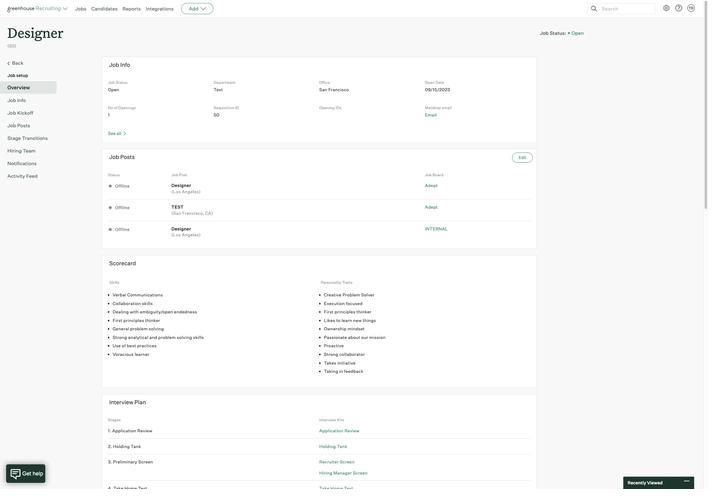 Task type: describe. For each thing, give the bounding box(es) containing it.
1 horizontal spatial info
[[120, 61, 130, 68]]

francisco,
[[183, 211, 204, 216]]

1 offline from the top
[[114, 183, 130, 189]]

scorecard
[[109, 260, 136, 267]]

adept link for test (san francisco, ca)
[[425, 205, 438, 210]]

see all link
[[108, 131, 126, 136]]

angeles) for internal
[[182, 232, 201, 238]]

dealing
[[113, 309, 129, 315]]

see
[[108, 131, 116, 136]]

job setup
[[7, 73, 28, 78]]

0 vertical spatial first
[[324, 309, 334, 315]]

setup
[[16, 73, 28, 78]]

hiring for hiring team
[[7, 148, 22, 154]]

date
[[436, 80, 445, 85]]

transitions
[[22, 135, 48, 141]]

1 review from the left
[[137, 428, 153, 434]]

job up job status on the top
[[109, 61, 119, 68]]

hiring manager screen
[[320, 470, 368, 476]]

passionate about our mission
[[324, 335, 386, 340]]

learner
[[135, 352, 150, 357]]

0 horizontal spatial first principles thinker
[[113, 318, 160, 323]]

feed
[[26, 173, 38, 179]]

activity feed link
[[7, 172, 54, 180]]

add
[[189, 6, 199, 12]]

2 vertical spatial open
[[108, 87, 119, 92]]

job left status:
[[541, 30, 549, 36]]

all
[[117, 131, 121, 136]]

use of best practices
[[113, 343, 157, 349]]

stages
[[108, 418, 121, 423]]

adept link for designer (los angeles)
[[425, 183, 438, 188]]

(los for internal
[[172, 232, 181, 238]]

execution focused
[[324, 301, 363, 306]]

1 vertical spatial solving
[[177, 335, 192, 340]]

stage transitions
[[7, 135, 48, 141]]

job status
[[108, 80, 128, 85]]

job down see all
[[109, 154, 119, 160]]

strong for strong analytical and problem solving skills
[[113, 335, 127, 340]]

notifications
[[7, 160, 37, 166]]

interview for interview plan
[[109, 399, 133, 406]]

edit
[[519, 155, 527, 160]]

endedness
[[174, 309, 197, 315]]

1 horizontal spatial posts
[[120, 154, 135, 160]]

screen up hiring manager screen
[[340, 459, 355, 465]]

td button
[[688, 4, 696, 12]]

no
[[108, 106, 113, 110]]

maildrop
[[425, 106, 442, 110]]

in
[[340, 369, 344, 374]]

requisition
[[214, 106, 235, 110]]

mission
[[370, 335, 386, 340]]

09/15/2023
[[425, 87, 451, 92]]

screen for preliminary
[[138, 459, 153, 465]]

execution
[[324, 301, 345, 306]]

focused
[[346, 301, 363, 306]]

mindset
[[348, 326, 365, 332]]

0 vertical spatial thinker
[[357, 309, 372, 315]]

job left post
[[172, 173, 178, 177]]

learn
[[342, 318, 353, 323]]

creative problem solver
[[324, 292, 375, 298]]

opening
[[320, 106, 335, 110]]

takes
[[324, 360, 337, 366]]

activity feed
[[7, 173, 38, 179]]

designer for internal
[[172, 226, 191, 231]]

personality traits
[[321, 280, 353, 285]]

0 vertical spatial status
[[116, 80, 128, 85]]

1 vertical spatial first
[[113, 318, 123, 323]]

job down overview
[[7, 97, 16, 103]]

1 horizontal spatial open
[[425, 80, 435, 85]]

francisco
[[329, 87, 349, 92]]

job up no
[[108, 80, 115, 85]]

email link
[[425, 112, 437, 117]]

recently
[[628, 481, 647, 486]]

0 horizontal spatial job posts
[[7, 122, 30, 128]]

to
[[337, 318, 341, 323]]

adept for designer (los angeles)
[[425, 183, 438, 188]]

skills
[[110, 280, 120, 285]]

overview
[[7, 84, 30, 91]]

angeles) for adept
[[182, 189, 201, 194]]

1 vertical spatial problem
[[158, 335, 176, 340]]

about
[[349, 335, 361, 340]]

kits
[[337, 418, 345, 423]]

interview kits
[[320, 418, 345, 423]]

0 vertical spatial designer
[[7, 23, 64, 42]]

strong analytical and problem solving skills
[[113, 335, 204, 340]]

0 vertical spatial problem
[[130, 326, 148, 332]]

greenhouse recruiting image
[[7, 5, 63, 12]]

0 vertical spatial job info
[[109, 61, 130, 68]]

id
[[235, 106, 239, 110]]

post
[[179, 173, 187, 177]]

opening ids
[[320, 106, 342, 110]]

1 vertical spatial thinker
[[145, 318, 160, 323]]

candidates link
[[91, 6, 118, 12]]

adept for test (san francisco, ca)
[[425, 205, 438, 210]]

takes initiative
[[324, 360, 356, 366]]

(50)
[[7, 43, 16, 48]]

proactive
[[324, 343, 344, 349]]

back
[[12, 60, 23, 66]]

1 horizontal spatial principles
[[335, 309, 356, 315]]

viewed
[[648, 481, 663, 486]]

likes to learn new things
[[324, 318, 376, 323]]

designer (los angeles) for adept
[[172, 183, 201, 194]]

1 horizontal spatial first principles thinker
[[324, 309, 372, 315]]

jobs
[[75, 6, 86, 12]]

use
[[113, 343, 121, 349]]

job up stage
[[7, 122, 16, 128]]

kickoff
[[17, 110, 33, 116]]

passionate
[[324, 335, 347, 340]]

td
[[689, 6, 694, 10]]

team
[[23, 148, 36, 154]]

verbal
[[113, 292, 126, 298]]

our
[[362, 335, 369, 340]]

(san
[[172, 211, 181, 216]]

3.
[[108, 459, 112, 465]]

of for use
[[122, 343, 126, 349]]

of for no
[[114, 106, 118, 110]]



Task type: locate. For each thing, give the bounding box(es) containing it.
principles up 'learn'
[[335, 309, 356, 315]]

skills down the 'endedness'
[[193, 335, 204, 340]]

designer down post
[[172, 183, 191, 188]]

maildrop email
[[425, 106, 452, 110]]

50
[[214, 112, 220, 117]]

1 vertical spatial designer (los angeles)
[[172, 226, 201, 238]]

tank
[[131, 444, 141, 449], [337, 444, 348, 449]]

taking in feedback
[[324, 369, 364, 374]]

integrations link
[[146, 6, 174, 12]]

first principles thinker up general problem solving
[[113, 318, 160, 323]]

0 horizontal spatial principles
[[124, 318, 144, 323]]

skills
[[142, 301, 153, 306], [193, 335, 204, 340]]

traits
[[343, 280, 353, 285]]

see all
[[108, 131, 122, 136]]

0 vertical spatial posts
[[17, 122, 30, 128]]

feedback
[[345, 369, 364, 374]]

(los up test
[[172, 189, 181, 194]]

new
[[354, 318, 362, 323]]

1 angeles) from the top
[[182, 189, 201, 194]]

1 horizontal spatial interview
[[320, 418, 337, 423]]

1 adept link from the top
[[425, 183, 438, 188]]

0 horizontal spatial strong
[[113, 335, 127, 340]]

1 horizontal spatial job posts
[[109, 154, 135, 160]]

2 horizontal spatial open
[[572, 30, 585, 36]]

0 horizontal spatial tank
[[131, 444, 141, 449]]

designer (los angeles) down post
[[172, 183, 201, 194]]

0 horizontal spatial problem
[[130, 326, 148, 332]]

things
[[363, 318, 376, 323]]

0 vertical spatial interview
[[109, 399, 133, 406]]

1 vertical spatial job info
[[7, 97, 26, 103]]

1 vertical spatial skills
[[193, 335, 204, 340]]

interview left plan
[[109, 399, 133, 406]]

1 vertical spatial hiring
[[320, 470, 333, 476]]

1. application review
[[108, 428, 153, 434]]

taking
[[324, 369, 339, 374]]

job posts down all
[[109, 154, 135, 160]]

(los down (san
[[172, 232, 181, 238]]

1 horizontal spatial holding
[[320, 444, 336, 449]]

0 vertical spatial open
[[572, 30, 585, 36]]

1 application from the left
[[112, 428, 136, 434]]

job info up job status on the top
[[109, 61, 130, 68]]

0 horizontal spatial review
[[137, 428, 153, 434]]

1 horizontal spatial of
[[122, 343, 126, 349]]

test
[[214, 87, 223, 92]]

first up 'likes'
[[324, 309, 334, 315]]

initiative
[[338, 360, 356, 366]]

of right no
[[114, 106, 118, 110]]

san
[[320, 87, 328, 92]]

1 vertical spatial first principles thinker
[[113, 318, 160, 323]]

solving up strong analytical and problem solving skills
[[149, 326, 164, 332]]

openings
[[119, 106, 136, 110]]

application review link
[[320, 428, 360, 434]]

0 horizontal spatial application
[[112, 428, 136, 434]]

0 horizontal spatial of
[[114, 106, 118, 110]]

job info link
[[7, 96, 54, 104]]

1 vertical spatial strong
[[324, 352, 339, 357]]

job left board
[[425, 173, 432, 177]]

interview for interview kits
[[320, 418, 337, 423]]

0 vertical spatial offline
[[114, 183, 130, 189]]

2 tank from the left
[[337, 444, 348, 449]]

1 vertical spatial angeles)
[[182, 232, 201, 238]]

1 horizontal spatial hiring
[[320, 470, 333, 476]]

1 vertical spatial principles
[[124, 318, 144, 323]]

0 horizontal spatial posts
[[17, 122, 30, 128]]

collaboration skills
[[113, 301, 153, 306]]

adept down job board
[[425, 183, 438, 188]]

open left date
[[425, 80, 435, 85]]

1 vertical spatial info
[[17, 97, 26, 103]]

interview plan
[[109, 399, 146, 406]]

creative
[[324, 292, 342, 298]]

open right status:
[[572, 30, 585, 36]]

notifications link
[[7, 160, 54, 167]]

job kickoff
[[7, 110, 33, 116]]

0 horizontal spatial first
[[113, 318, 123, 323]]

thinker down dealing with ambiguity/open endedness
[[145, 318, 160, 323]]

1 vertical spatial adept
[[425, 205, 438, 210]]

1 horizontal spatial application
[[320, 428, 344, 434]]

department
[[214, 80, 236, 85]]

open date
[[425, 80, 445, 85]]

0 horizontal spatial open
[[108, 87, 119, 92]]

holding right 2.
[[113, 444, 130, 449]]

1 horizontal spatial thinker
[[357, 309, 372, 315]]

review up 2. holding tank
[[137, 428, 153, 434]]

0 horizontal spatial job info
[[7, 97, 26, 103]]

test
[[172, 205, 184, 210]]

ids
[[336, 106, 342, 110]]

1 vertical spatial status
[[108, 173, 120, 177]]

0 vertical spatial solving
[[149, 326, 164, 332]]

review
[[137, 428, 153, 434], [345, 428, 360, 434]]

screen right manager
[[353, 470, 368, 476]]

dealing with ambiguity/open endedness
[[113, 309, 197, 315]]

office
[[320, 80, 330, 85]]

(los for adept
[[172, 189, 181, 194]]

strong collaborator
[[324, 352, 365, 357]]

configure image
[[664, 4, 671, 12]]

offline
[[114, 183, 130, 189], [114, 205, 130, 210], [114, 227, 130, 232]]

1 horizontal spatial first
[[324, 309, 334, 315]]

info up job kickoff
[[17, 97, 26, 103]]

0 horizontal spatial interview
[[109, 399, 133, 406]]

holding
[[113, 444, 130, 449], [320, 444, 336, 449]]

2 (los from the top
[[172, 232, 181, 238]]

ambiguity/open
[[140, 309, 173, 315]]

designer for adept
[[172, 183, 191, 188]]

principles
[[335, 309, 356, 315], [124, 318, 144, 323]]

1 tank from the left
[[131, 444, 141, 449]]

of right use
[[122, 343, 126, 349]]

hiring team
[[7, 148, 36, 154]]

first down the dealing
[[113, 318, 123, 323]]

0 vertical spatial adept
[[425, 183, 438, 188]]

1 horizontal spatial solving
[[177, 335, 192, 340]]

strong for strong collaborator
[[324, 352, 339, 357]]

0 vertical spatial first principles thinker
[[324, 309, 372, 315]]

2 review from the left
[[345, 428, 360, 434]]

0 horizontal spatial hiring
[[7, 148, 22, 154]]

status
[[116, 80, 128, 85], [108, 173, 120, 177]]

with
[[130, 309, 139, 315]]

angeles) down post
[[182, 189, 201, 194]]

1 horizontal spatial job info
[[109, 61, 130, 68]]

0 vertical spatial angeles)
[[182, 189, 201, 194]]

designer down the greenhouse recruiting image
[[7, 23, 64, 42]]

recruiter screen
[[320, 459, 355, 465]]

hiring manager screen link
[[320, 470, 368, 476]]

2 designer (los angeles) from the top
[[172, 226, 201, 238]]

0 vertical spatial job posts
[[7, 122, 30, 128]]

adept up internal link
[[425, 205, 438, 210]]

problem up analytical
[[130, 326, 148, 332]]

likes
[[324, 318, 336, 323]]

interview left kits in the left of the page
[[320, 418, 337, 423]]

0 horizontal spatial thinker
[[145, 318, 160, 323]]

tank up 3. preliminary screen
[[131, 444, 141, 449]]

Search text field
[[601, 4, 651, 13]]

voracious
[[113, 352, 134, 357]]

job kickoff link
[[7, 109, 54, 116]]

0 vertical spatial (los
[[172, 189, 181, 194]]

recently viewed
[[628, 481, 663, 486]]

2 application from the left
[[320, 428, 344, 434]]

internal link
[[425, 226, 448, 231]]

1 vertical spatial open
[[425, 80, 435, 85]]

application down the stages
[[112, 428, 136, 434]]

1 horizontal spatial strong
[[324, 352, 339, 357]]

screen right preliminary
[[138, 459, 153, 465]]

1 vertical spatial job posts
[[109, 154, 135, 160]]

0 horizontal spatial skills
[[142, 301, 153, 306]]

board
[[433, 173, 444, 177]]

2 adept link from the top
[[425, 205, 438, 210]]

1 vertical spatial posts
[[120, 154, 135, 160]]

designer link
[[7, 17, 64, 43]]

hiring for hiring manager screen
[[320, 470, 333, 476]]

0 horizontal spatial info
[[17, 97, 26, 103]]

strong down general on the bottom
[[113, 335, 127, 340]]

0 horizontal spatial solving
[[149, 326, 164, 332]]

preliminary
[[113, 459, 137, 465]]

review up holding tank link
[[345, 428, 360, 434]]

0 horizontal spatial holding
[[113, 444, 130, 449]]

designer (los angeles) for internal
[[172, 226, 201, 238]]

screen for manager
[[353, 470, 368, 476]]

2 offline from the top
[[114, 205, 130, 210]]

job info
[[109, 61, 130, 68], [7, 97, 26, 103]]

designer down (san
[[172, 226, 191, 231]]

2 holding from the left
[[320, 444, 336, 449]]

2 angeles) from the top
[[182, 232, 201, 238]]

2 vertical spatial offline
[[114, 227, 130, 232]]

skills down communications
[[142, 301, 153, 306]]

job left setup at top left
[[7, 73, 15, 78]]

1 vertical spatial designer
[[172, 183, 191, 188]]

holding up recruiter
[[320, 444, 336, 449]]

job posts
[[7, 122, 30, 128], [109, 154, 135, 160]]

thinker up "things" at the right
[[357, 309, 372, 315]]

collaboration
[[113, 301, 141, 306]]

and
[[150, 335, 157, 340]]

3 offline from the top
[[114, 227, 130, 232]]

0 vertical spatial of
[[114, 106, 118, 110]]

1 horizontal spatial skills
[[193, 335, 204, 340]]

jobs link
[[75, 6, 86, 12]]

1 adept from the top
[[425, 183, 438, 188]]

reports
[[123, 6, 141, 12]]

candidates
[[91, 6, 118, 12]]

screen
[[138, 459, 153, 465], [340, 459, 355, 465], [353, 470, 368, 476]]

info up job status on the top
[[120, 61, 130, 68]]

2 adept from the top
[[425, 205, 438, 210]]

1 vertical spatial of
[[122, 343, 126, 349]]

tank down application review link
[[337, 444, 348, 449]]

1 vertical spatial adept link
[[425, 205, 438, 210]]

problem
[[130, 326, 148, 332], [158, 335, 176, 340]]

job posts down job kickoff
[[7, 122, 30, 128]]

ownership
[[324, 326, 347, 332]]

verbal communications
[[113, 292, 163, 298]]

application down interview kits
[[320, 428, 344, 434]]

0 vertical spatial info
[[120, 61, 130, 68]]

problem right and
[[158, 335, 176, 340]]

posts down all
[[120, 154, 135, 160]]

strong up takes
[[324, 352, 339, 357]]

back link
[[7, 59, 54, 67]]

posts down kickoff on the top of page
[[17, 122, 30, 128]]

designer (50)
[[7, 23, 64, 48]]

1 designer (los angeles) from the top
[[172, 183, 201, 194]]

analytical
[[128, 335, 149, 340]]

1 horizontal spatial review
[[345, 428, 360, 434]]

1 (los from the top
[[172, 189, 181, 194]]

1.
[[108, 428, 111, 434]]

stage transitions link
[[7, 134, 54, 142]]

first principles thinker
[[324, 309, 372, 315], [113, 318, 160, 323]]

2 vertical spatial designer
[[172, 226, 191, 231]]

0 vertical spatial skills
[[142, 301, 153, 306]]

test (san francisco, ca)
[[172, 205, 213, 216]]

hiring down recruiter
[[320, 470, 333, 476]]

adept link down job board
[[425, 183, 438, 188]]

1 vertical spatial (los
[[172, 232, 181, 238]]

0 vertical spatial hiring
[[7, 148, 22, 154]]

application
[[112, 428, 136, 434], [320, 428, 344, 434]]

td button
[[687, 3, 697, 13]]

adept link up internal link
[[425, 205, 438, 210]]

job left kickoff on the top of page
[[7, 110, 16, 116]]

1
[[108, 112, 110, 117]]

angeles) down francisco,
[[182, 232, 201, 238]]

internal
[[425, 226, 448, 231]]

practices
[[137, 343, 157, 349]]

holding tank link
[[320, 444, 348, 449]]

0 vertical spatial adept link
[[425, 183, 438, 188]]

1 horizontal spatial tank
[[337, 444, 348, 449]]

designer (los angeles) down francisco,
[[172, 226, 201, 238]]

hiring down stage
[[7, 148, 22, 154]]

0 vertical spatial strong
[[113, 335, 127, 340]]

activity
[[7, 173, 25, 179]]

open down job status on the top
[[108, 87, 119, 92]]

0 vertical spatial designer (los angeles)
[[172, 183, 201, 194]]

solving down the 'endedness'
[[177, 335, 192, 340]]

job info down overview
[[7, 97, 26, 103]]

posts
[[17, 122, 30, 128], [120, 154, 135, 160]]

1 vertical spatial offline
[[114, 205, 130, 210]]

collaborator
[[340, 352, 365, 357]]

job board
[[425, 173, 444, 177]]

principles down with
[[124, 318, 144, 323]]

1 holding from the left
[[113, 444, 130, 449]]

0 vertical spatial principles
[[335, 309, 356, 315]]

manager
[[334, 470, 352, 476]]

1 horizontal spatial problem
[[158, 335, 176, 340]]

communications
[[127, 292, 163, 298]]

first principles thinker up 'learn'
[[324, 309, 372, 315]]

of
[[114, 106, 118, 110], [122, 343, 126, 349]]

recruiter
[[320, 459, 339, 465]]

1 vertical spatial interview
[[320, 418, 337, 423]]



Task type: vqa. For each thing, say whether or not it's contained in the screenshot.
Job Dashboard
no



